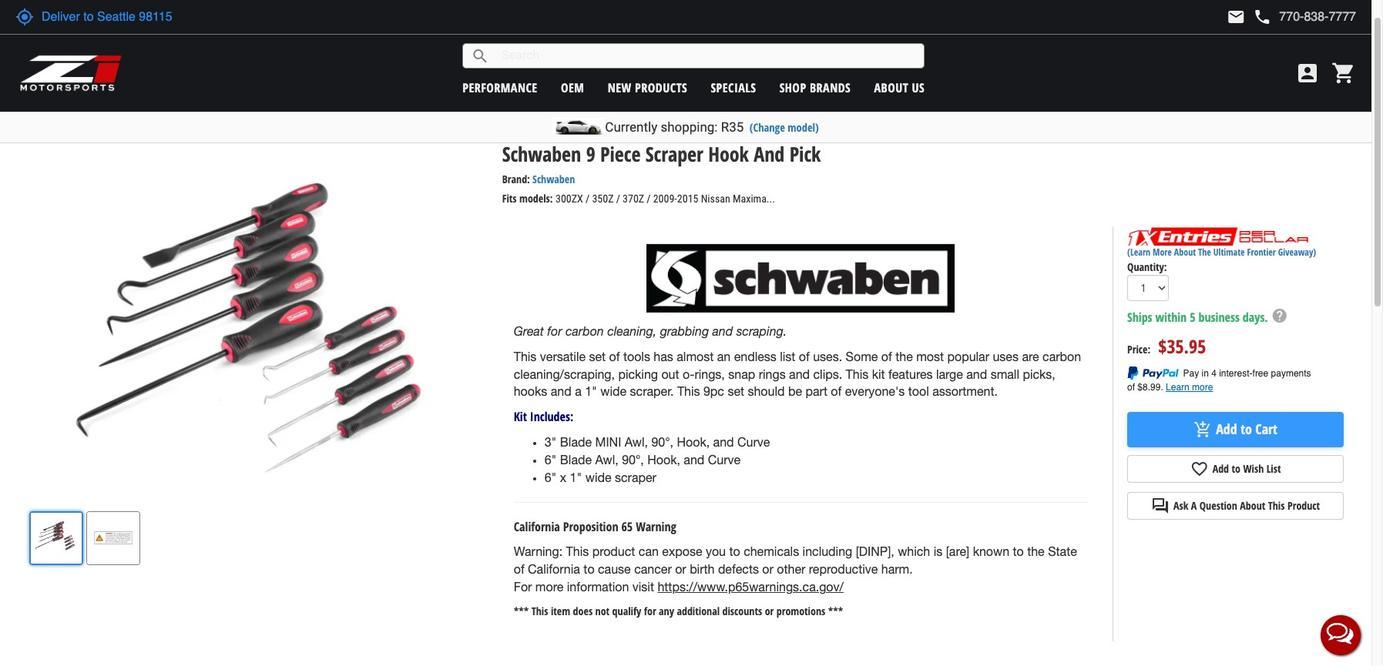 Task type: vqa. For each thing, say whether or not it's contained in the screenshot.
OEM Parts link
no



Task type: locate. For each thing, give the bounding box(es) containing it.
z1 motorsports logo image
[[19, 54, 123, 92]]

/ left 350z
[[586, 193, 590, 205]]

for right "great"
[[547, 324, 562, 338]]

this versatile set of tools has almost an endless list of uses. some of the most popular uses are carbon cleaning/scraping, picking out o-rings, snap rings and clips. this kit features large and small picks, hooks and a 1" wide scraper. this 9pc set should be part of everyone's tool assortment.
[[514, 350, 1081, 399]]

1 *** from the left
[[514, 604, 529, 619]]

blade right 3"
[[560, 435, 592, 449]]

versatile
[[540, 350, 586, 363]]

is
[[934, 545, 943, 559]]

and
[[754, 140, 785, 168]]

add_shopping_cart
[[1194, 421, 1212, 439]]

california up warning:
[[514, 518, 560, 535]]

to up the information
[[584, 563, 595, 577]]

1 vertical spatial 90°,
[[622, 453, 644, 467]]

1 horizontal spatial /
[[616, 193, 620, 205]]

birth
[[690, 563, 715, 577]]

0 horizontal spatial 90°,
[[622, 453, 644, 467]]

carbon up picks, on the right bottom
[[1043, 350, 1081, 363]]

hook, up scraper
[[647, 453, 680, 467]]

0 horizontal spatial ***
[[514, 604, 529, 619]]

set right "versatile"
[[589, 350, 606, 363]]

set
[[589, 350, 606, 363], [728, 385, 744, 399]]

add for add to wish list
[[1213, 462, 1229, 476]]

shop brands link
[[780, 79, 851, 96]]

promotions
[[776, 604, 825, 619]]

1 vertical spatial curve
[[708, 453, 741, 467]]

any
[[659, 604, 674, 619]]

shopping_cart
[[1331, 61, 1356, 86]]

0 vertical spatial blade
[[560, 435, 592, 449]]

0 vertical spatial 90°,
[[651, 435, 673, 449]]

carbon up "versatile"
[[566, 324, 604, 338]]

picking
[[618, 367, 658, 381]]

90°,
[[651, 435, 673, 449], [622, 453, 644, 467]]

1 vertical spatial set
[[728, 385, 744, 399]]

6" left x
[[545, 471, 557, 484]]

this down "great"
[[514, 350, 537, 363]]

for left any
[[644, 604, 656, 619]]

account_box
[[1295, 61, 1320, 86]]

1 vertical spatial wide
[[585, 471, 611, 484]]

of left tools
[[609, 350, 620, 363]]

add right add_shopping_cart at the bottom of the page
[[1216, 420, 1237, 439]]

clips.
[[813, 367, 842, 381]]

wide right x
[[585, 471, 611, 484]]

1 vertical spatial 1"
[[570, 471, 582, 484]]

0 vertical spatial for
[[547, 324, 562, 338]]

of up for
[[514, 563, 524, 577]]

question_answer
[[1151, 497, 1170, 516]]

wide inside '3" blade mini awl, 90°, hook, and curve 6" blade awl, 90°, hook, and curve 6" x 1" wide scraper'
[[585, 471, 611, 484]]

curve down 9pc
[[708, 453, 741, 467]]

1" right x
[[570, 471, 582, 484]]

1 horizontal spatial 90°,
[[651, 435, 673, 449]]

shop
[[780, 79, 806, 96]]

curve down should
[[737, 435, 770, 449]]

qualify
[[612, 604, 641, 619]]

can
[[639, 545, 659, 559]]

9
[[586, 140, 595, 168]]

new products
[[608, 79, 687, 96]]

/
[[586, 193, 590, 205], [616, 193, 620, 205], [647, 193, 651, 205]]

0 horizontal spatial carbon
[[566, 324, 604, 338]]

1 vertical spatial schwaben
[[533, 172, 575, 187]]

blade up x
[[560, 453, 592, 467]]

has
[[654, 350, 673, 363]]

california proposition 65 warning
[[514, 518, 676, 535]]

an
[[717, 350, 731, 363]]

hook, down 9pc
[[677, 435, 710, 449]]

0 vertical spatial the
[[896, 350, 913, 363]]

to up defects
[[729, 545, 740, 559]]

this down proposition
[[566, 545, 589, 559]]

awl, right mini
[[625, 435, 648, 449]]

1 horizontal spatial for
[[644, 604, 656, 619]]

0 vertical spatial 1"
[[585, 385, 597, 399]]

hook
[[708, 140, 749, 168]]

search
[[471, 47, 489, 65]]

2 horizontal spatial about
[[1240, 499, 1265, 513]]

scraping.
[[736, 324, 787, 338]]

Search search field
[[489, 44, 924, 68]]

list
[[1267, 462, 1281, 476]]

0 horizontal spatial about
[[874, 79, 909, 96]]

/ left "370z"
[[616, 193, 620, 205]]

to inside the favorite_border add to wish list
[[1232, 462, 1241, 476]]

1 horizontal spatial ***
[[828, 604, 843, 619]]

about right the question
[[1240, 499, 1265, 513]]

1 horizontal spatial awl,
[[625, 435, 648, 449]]

additional
[[677, 604, 720, 619]]

this left product
[[1268, 499, 1285, 513]]

1 horizontal spatial the
[[1027, 545, 1045, 559]]

does
[[573, 604, 593, 619]]

curve
[[737, 435, 770, 449], [708, 453, 741, 467]]

2 horizontal spatial /
[[647, 193, 651, 205]]

awl, down mini
[[595, 453, 619, 467]]

this down some
[[846, 367, 869, 381]]

not
[[595, 604, 610, 619]]

product
[[592, 545, 635, 559]]

new products link
[[608, 79, 687, 96]]

1 horizontal spatial carbon
[[1043, 350, 1081, 363]]

to left wish
[[1232, 462, 1241, 476]]

set down snap
[[728, 385, 744, 399]]

0 vertical spatial carbon
[[566, 324, 604, 338]]

or down expose
[[675, 563, 686, 577]]

add inside add_shopping_cart add to cart
[[1216, 420, 1237, 439]]

the up features
[[896, 350, 913, 363]]

0 vertical spatial wide
[[601, 385, 627, 399]]

reproductive
[[809, 563, 878, 577]]

specials link
[[711, 79, 756, 96]]

1 horizontal spatial 1"
[[585, 385, 597, 399]]

1 vertical spatial carbon
[[1043, 350, 1081, 363]]

some
[[846, 350, 878, 363]]

almost
[[677, 350, 714, 363]]

california up more
[[528, 563, 580, 577]]

the left state
[[1027, 545, 1045, 559]]

0 horizontal spatial 1"
[[570, 471, 582, 484]]

cleaning,
[[607, 324, 657, 338]]

about
[[874, 79, 909, 96], [1174, 246, 1196, 259], [1240, 499, 1265, 513]]

this inside warning: this product can expose you to chemicals including [dinp], which is [are] known to the state of california to cause cancer or birth defects or other reproductive harm. for more information visit https://www.p65warnings.ca.gov/
[[566, 545, 589, 559]]

add_shopping_cart add to cart
[[1194, 420, 1278, 439]]

0 vertical spatial curve
[[737, 435, 770, 449]]

discounts
[[722, 604, 762, 619]]

other
[[777, 563, 806, 577]]

x
[[560, 471, 566, 484]]

0 horizontal spatial /
[[586, 193, 590, 205]]

1 vertical spatial about
[[1174, 246, 1196, 259]]

1 vertical spatial hook,
[[647, 453, 680, 467]]

add right the "favorite_border"
[[1213, 462, 1229, 476]]

0 horizontal spatial for
[[547, 324, 562, 338]]

schwaben up schwaben link
[[502, 140, 581, 168]]

small
[[991, 367, 1019, 381]]

about left the
[[1174, 246, 1196, 259]]

currently
[[605, 119, 657, 135]]

0 vertical spatial awl,
[[625, 435, 648, 449]]

great
[[514, 324, 544, 338]]

phone
[[1253, 8, 1272, 26]]

features
[[888, 367, 933, 381]]

about left us
[[874, 79, 909, 96]]

price:
[[1127, 342, 1151, 357]]

2 vertical spatial about
[[1240, 499, 1265, 513]]

1 vertical spatial the
[[1027, 545, 1045, 559]]

models:
[[519, 191, 553, 206]]

add inside the favorite_border add to wish list
[[1213, 462, 1229, 476]]

wide
[[601, 385, 627, 399], [585, 471, 611, 484]]

wide down picking
[[601, 385, 627, 399]]

5
[[1190, 309, 1196, 326]]

for
[[514, 580, 532, 594]]

warning
[[636, 518, 676, 535]]

giveaway)
[[1278, 246, 1316, 259]]

most
[[916, 350, 944, 363]]

should
[[748, 385, 785, 399]]

1 vertical spatial add
[[1213, 462, 1229, 476]]

more
[[1153, 246, 1172, 259]]

/ right "370z"
[[647, 193, 651, 205]]

performance
[[463, 79, 538, 96]]

mail link
[[1227, 8, 1245, 26]]

quantity:
[[1127, 260, 1167, 275]]

1 vertical spatial 6"
[[545, 471, 557, 484]]

hooks
[[514, 385, 547, 399]]

0 vertical spatial set
[[589, 350, 606, 363]]

6" down 3"
[[545, 453, 557, 467]]

(change model) link
[[750, 120, 819, 135]]

1 vertical spatial awl,
[[595, 453, 619, 467]]

mini
[[595, 435, 621, 449]]

the
[[896, 350, 913, 363], [1027, 545, 1045, 559]]

to left cart at the right bottom of the page
[[1241, 420, 1252, 439]]

of down clips. at the right of the page
[[831, 385, 842, 399]]

1 vertical spatial blade
[[560, 453, 592, 467]]

this left item
[[531, 604, 548, 619]]

of up kit
[[881, 350, 892, 363]]

add for add to cart
[[1216, 420, 1237, 439]]

1" right a
[[585, 385, 597, 399]]

0 vertical spatial 6"
[[545, 453, 557, 467]]

*** right promotions on the right of page
[[828, 604, 843, 619]]

2 / from the left
[[616, 193, 620, 205]]

to right known
[[1013, 545, 1024, 559]]

0 horizontal spatial the
[[896, 350, 913, 363]]

0 vertical spatial add
[[1216, 420, 1237, 439]]

2 *** from the left
[[828, 604, 843, 619]]

*** down for
[[514, 604, 529, 619]]

0 vertical spatial hook,
[[677, 435, 710, 449]]

about us link
[[874, 79, 925, 96]]

california
[[514, 518, 560, 535], [528, 563, 580, 577]]

state
[[1048, 545, 1077, 559]]

be
[[788, 385, 802, 399]]

1 vertical spatial for
[[644, 604, 656, 619]]

schwaben up 300zx
[[533, 172, 575, 187]]

1 vertical spatial california
[[528, 563, 580, 577]]

1" inside this versatile set of tools has almost an endless list of uses. some of the most popular uses are carbon cleaning/scraping, picking out o-rings, snap rings and clips. this kit features large and small picks, hooks and a 1" wide scraper. this 9pc set should be part of everyone's tool assortment.
[[585, 385, 597, 399]]



Task type: describe. For each thing, give the bounding box(es) containing it.
or right discounts
[[765, 604, 774, 619]]

9pc
[[703, 385, 724, 399]]

new
[[608, 79, 632, 96]]

mail
[[1227, 8, 1245, 26]]

known
[[973, 545, 1009, 559]]

(learn more about the ultimate frontier giveaway) link
[[1127, 246, 1316, 259]]

snap
[[728, 367, 755, 381]]

the
[[1198, 246, 1211, 259]]

warning: this product can expose you to chemicals including [dinp], which is [are] known to the state of california to cause cancer or birth defects or other reproductive harm. for more information visit https://www.p65warnings.ca.gov/
[[514, 545, 1077, 594]]

65
[[621, 518, 633, 535]]

brand:
[[502, 172, 530, 187]]

frontier
[[1247, 246, 1276, 259]]

business
[[1199, 309, 1240, 326]]

days.
[[1243, 309, 1268, 326]]

defects
[[718, 563, 759, 577]]

mail phone
[[1227, 8, 1272, 26]]

product
[[1288, 499, 1320, 513]]

https://www.p65warnings.ca.gov/
[[658, 580, 844, 594]]

more
[[535, 580, 564, 594]]

0 vertical spatial california
[[514, 518, 560, 535]]

(change
[[750, 120, 785, 135]]

*** this item does not qualify for any additional discounts or promotions ***
[[514, 604, 843, 619]]

0 vertical spatial schwaben
[[502, 140, 581, 168]]

tools
[[623, 350, 650, 363]]

ships
[[1127, 309, 1152, 326]]

about inside question_answer ask a question about this product
[[1240, 499, 1265, 513]]

0 vertical spatial about
[[874, 79, 909, 96]]

part
[[806, 385, 827, 399]]

2009-
[[653, 193, 677, 205]]

pick
[[790, 140, 821, 168]]

favorite_border add to wish list
[[1190, 460, 1281, 479]]

2 6" from the top
[[545, 471, 557, 484]]

the inside this versatile set of tools has almost an endless list of uses. some of the most popular uses are carbon cleaning/scraping, picking out o-rings, snap rings and clips. this kit features large and small picks, hooks and a 1" wide scraper. this 9pc set should be part of everyone's tool assortment.
[[896, 350, 913, 363]]

price: $35.95
[[1127, 333, 1206, 359]]

to inside add_shopping_cart add to cart
[[1241, 420, 1252, 439]]

about us
[[874, 79, 925, 96]]

this down "o-"
[[677, 385, 700, 399]]

(learn
[[1127, 246, 1150, 259]]

which
[[898, 545, 930, 559]]

350z
[[592, 193, 614, 205]]

account_box link
[[1291, 61, 1324, 86]]

1 blade from the top
[[560, 435, 592, 449]]

cancer
[[634, 563, 672, 577]]

of right the list
[[799, 350, 810, 363]]

0 horizontal spatial awl,
[[595, 453, 619, 467]]

shopping_cart link
[[1328, 61, 1356, 86]]

my_location
[[15, 8, 34, 26]]

3"
[[545, 435, 557, 449]]

ultimate
[[1213, 246, 1245, 259]]

$35.95
[[1158, 333, 1206, 359]]

performance link
[[463, 79, 538, 96]]

great for carbon cleaning, grabbing and scraping.
[[514, 324, 787, 338]]

everyone's
[[845, 385, 905, 399]]

cleaning/scraping,
[[514, 367, 615, 381]]

(learn more about the ultimate frontier giveaway)
[[1127, 246, 1316, 259]]

300zx
[[556, 193, 583, 205]]

2 blade from the top
[[560, 453, 592, 467]]

shop brands
[[780, 79, 851, 96]]

expose
[[662, 545, 702, 559]]

1 horizontal spatial set
[[728, 385, 744, 399]]

shopping:
[[661, 119, 718, 135]]

maxima...
[[733, 193, 775, 205]]

ships within 5 business days. help
[[1127, 308, 1288, 326]]

tool
[[908, 385, 929, 399]]

are
[[1022, 350, 1039, 363]]

the inside warning: this product can expose you to chemicals including [dinp], which is [are] known to the state of california to cause cancer or birth defects or other reproductive harm. for more information visit https://www.p65warnings.ca.gov/
[[1027, 545, 1045, 559]]

popular
[[947, 350, 989, 363]]

brands
[[810, 79, 851, 96]]

ask
[[1174, 499, 1188, 513]]

large
[[936, 367, 963, 381]]

us
[[912, 79, 925, 96]]

carbon inside this versatile set of tools has almost an endless list of uses. some of the most popular uses are carbon cleaning/scraping, picking out o-rings, snap rings and clips. this kit features large and small picks, hooks and a 1" wide scraper. this 9pc set should be part of everyone's tool assortment.
[[1043, 350, 1081, 363]]

currently shopping: r35 (change model)
[[605, 119, 819, 135]]

0 horizontal spatial set
[[589, 350, 606, 363]]

1" inside '3" blade mini awl, 90°, hook, and curve 6" blade awl, 90°, hook, and curve 6" x 1" wide scraper'
[[570, 471, 582, 484]]

you
[[706, 545, 726, 559]]

list
[[780, 350, 795, 363]]

1 6" from the top
[[545, 453, 557, 467]]

kit includes:
[[514, 409, 573, 426]]

california inside warning: this product can expose you to chemicals including [dinp], which is [are] known to the state of california to cause cancer or birth defects or other reproductive harm. for more information visit https://www.p65warnings.ca.gov/
[[528, 563, 580, 577]]

or down chemicals
[[762, 563, 774, 577]]

cause
[[598, 563, 631, 577]]

of inside warning: this product can expose you to chemicals including [dinp], which is [are] known to the state of california to cause cancer or birth defects or other reproductive harm. for more information visit https://www.p65warnings.ca.gov/
[[514, 563, 524, 577]]

r35
[[721, 119, 744, 135]]

3 / from the left
[[647, 193, 651, 205]]

370z
[[623, 193, 644, 205]]

3" blade mini awl, 90°, hook, and curve 6" blade awl, 90°, hook, and curve 6" x 1" wide scraper
[[545, 435, 770, 484]]

specials
[[711, 79, 756, 96]]

question_answer ask a question about this product
[[1151, 497, 1320, 516]]

scraper
[[615, 471, 656, 484]]

wide inside this versatile set of tools has almost an endless list of uses. some of the most popular uses are carbon cleaning/scraping, picking out o-rings, snap rings and clips. this kit features large and small picks, hooks and a 1" wide scraper. this 9pc set should be part of everyone's tool assortment.
[[601, 385, 627, 399]]

schwaben 9 piece scraper hook and pick brand: schwaben fits models: 300zx / 350z / 370z / 2009-2015 nissan maxima...
[[502, 140, 821, 206]]

including
[[803, 545, 852, 559]]

schwaben link
[[533, 172, 575, 187]]

oem
[[561, 79, 584, 96]]

uses
[[993, 350, 1019, 363]]

question
[[1200, 499, 1237, 513]]

1 horizontal spatial about
[[1174, 246, 1196, 259]]

help
[[1271, 308, 1288, 325]]

[dinp],
[[856, 545, 894, 559]]

visit
[[632, 580, 654, 594]]

fits
[[502, 191, 517, 206]]

1 / from the left
[[586, 193, 590, 205]]

grabbing
[[660, 324, 709, 338]]

a
[[575, 385, 582, 399]]

this inside question_answer ask a question about this product
[[1268, 499, 1285, 513]]



